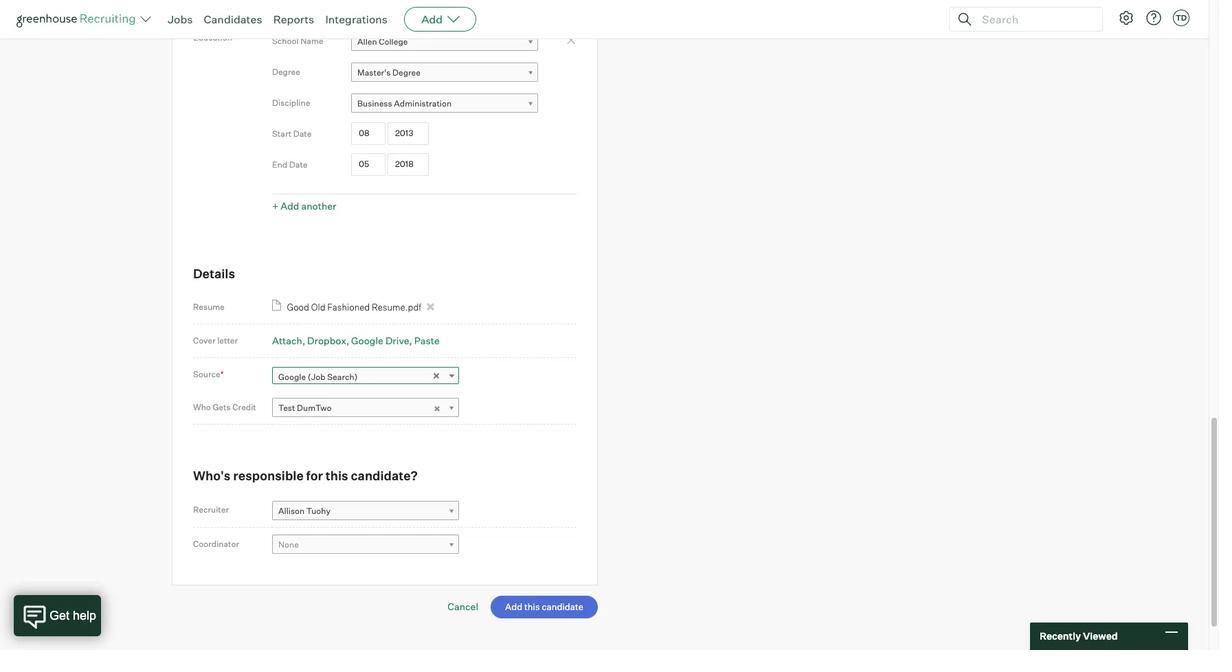 Task type: locate. For each thing, give the bounding box(es) containing it.
education
[[193, 32, 232, 43]]

for
[[306, 468, 323, 484]]

0 vertical spatial google
[[351, 335, 384, 347]]

who's
[[193, 468, 231, 484]]

integrations link
[[325, 12, 388, 26]]

paste
[[414, 335, 440, 347]]

reports link
[[273, 12, 314, 26]]

recently viewed
[[1040, 631, 1118, 642]]

*
[[220, 369, 224, 380]]

attach link
[[272, 335, 305, 347]]

fashioned
[[327, 302, 370, 313]]

allison
[[278, 506, 305, 516]]

YYYY text field
[[388, 123, 429, 145]]

google left drive
[[351, 335, 384, 347]]

responsible
[[233, 468, 304, 484]]

date for end date
[[289, 159, 308, 170]]

1 horizontal spatial add
[[421, 12, 443, 26]]

+
[[272, 200, 279, 212]]

start date
[[272, 128, 312, 139]]

another
[[301, 200, 336, 212]]

date
[[293, 128, 312, 139], [289, 159, 308, 170]]

jobs link
[[168, 12, 193, 26]]

google (job search) link
[[272, 367, 459, 387]]

none link
[[272, 535, 459, 555]]

None file field
[[16, 646, 190, 650]]

add right +
[[281, 200, 299, 212]]

+ add another
[[272, 200, 336, 212]]

(job
[[308, 372, 326, 382]]

0 vertical spatial date
[[293, 128, 312, 139]]

school
[[272, 36, 299, 46]]

1 horizontal spatial google
[[351, 335, 384, 347]]

degree up 'business administration'
[[393, 67, 421, 78]]

cancel link
[[448, 601, 478, 613]]

MM text field
[[351, 123, 386, 145]]

candidates link
[[204, 12, 262, 26]]

dumtwo
[[297, 403, 332, 413]]

1 vertical spatial google
[[278, 372, 306, 382]]

coordinator
[[193, 539, 239, 549]]

add
[[421, 12, 443, 26], [281, 200, 299, 212]]

allen
[[357, 36, 377, 47]]

viewed
[[1083, 631, 1118, 642]]

test
[[278, 403, 295, 413]]

add up allen college "link"
[[421, 12, 443, 26]]

good old fashioned resume.pdf
[[287, 302, 421, 313]]

drive
[[386, 335, 409, 347]]

business
[[357, 98, 392, 108]]

credit
[[233, 402, 256, 412]]

search)
[[327, 372, 358, 382]]

1 horizontal spatial degree
[[393, 67, 421, 78]]

td button
[[1173, 10, 1190, 26]]

date right end
[[289, 159, 308, 170]]

0 horizontal spatial add
[[281, 200, 299, 212]]

date right start
[[293, 128, 312, 139]]

google left (job
[[278, 372, 306, 382]]

0 vertical spatial add
[[421, 12, 443, 26]]

test dumtwo
[[278, 403, 332, 413]]

None submit
[[491, 596, 598, 619]]

add inside "education" element
[[281, 200, 299, 212]]

degree down the school
[[272, 67, 300, 77]]

allison tuohy
[[278, 506, 331, 516]]

this
[[326, 468, 348, 484]]

cover letter
[[193, 336, 238, 346]]

degree
[[272, 67, 300, 77], [393, 67, 421, 78]]

recruiter
[[193, 505, 229, 515]]

google (job search)
[[278, 372, 358, 382]]

0 horizontal spatial google
[[278, 372, 306, 382]]

1 vertical spatial add
[[281, 200, 299, 212]]

resume.pdf
[[372, 302, 421, 313]]

name
[[301, 36, 323, 46]]

0 horizontal spatial degree
[[272, 67, 300, 77]]

MM text field
[[351, 153, 386, 176]]

dropbox
[[307, 335, 346, 347]]

1 vertical spatial date
[[289, 159, 308, 170]]

google
[[351, 335, 384, 347], [278, 372, 306, 382]]

recently
[[1040, 631, 1081, 642]]

+ add another link
[[272, 200, 336, 212]]

administration
[[394, 98, 452, 108]]

attach
[[272, 335, 302, 347]]



Task type: describe. For each thing, give the bounding box(es) containing it.
education element
[[272, 25, 577, 216]]

master's degree
[[357, 67, 421, 78]]

date for start date
[[293, 128, 312, 139]]

reports
[[273, 12, 314, 26]]

end
[[272, 159, 288, 170]]

integrations
[[325, 12, 388, 26]]

master's
[[357, 67, 391, 78]]

attach dropbox google drive paste
[[272, 335, 440, 347]]

who's responsible for this candidate?
[[193, 468, 418, 484]]

candidate?
[[351, 468, 418, 484]]

details
[[193, 266, 235, 281]]

cancel
[[448, 601, 478, 613]]

none
[[278, 540, 299, 550]]

business administration link
[[351, 93, 538, 113]]

cover
[[193, 336, 216, 346]]

gets
[[213, 402, 231, 412]]

college
[[379, 36, 408, 47]]

business administration
[[357, 98, 452, 108]]

school name
[[272, 36, 323, 46]]

source *
[[193, 369, 224, 380]]

google drive link
[[351, 335, 412, 347]]

dropbox link
[[307, 335, 349, 347]]

letter
[[217, 336, 238, 346]]

discipline
[[272, 98, 310, 108]]

candidates
[[204, 12, 262, 26]]

allen college link
[[351, 31, 538, 51]]

add button
[[404, 7, 477, 32]]

td
[[1176, 13, 1187, 23]]

paste link
[[414, 335, 440, 347]]

start
[[272, 128, 292, 139]]

tuohy
[[306, 506, 331, 516]]

greenhouse recruiting image
[[16, 11, 140, 27]]

YYYY text field
[[388, 153, 429, 176]]

configure image
[[1118, 10, 1135, 26]]

add inside add popup button
[[421, 12, 443, 26]]

resume
[[193, 302, 225, 312]]

Search text field
[[979, 9, 1090, 29]]

jobs
[[168, 12, 193, 26]]

who gets credit
[[193, 402, 256, 412]]

who
[[193, 402, 211, 412]]

test dumtwo link
[[272, 398, 459, 418]]

good
[[287, 302, 309, 313]]

source
[[193, 369, 220, 380]]

master's degree link
[[351, 62, 538, 82]]

end date
[[272, 159, 308, 170]]

degree inside master's degree link
[[393, 67, 421, 78]]

allen college
[[357, 36, 408, 47]]

td button
[[1171, 7, 1193, 29]]

old
[[311, 302, 325, 313]]

allison tuohy link
[[272, 501, 459, 521]]

google inside "link"
[[278, 372, 306, 382]]



Task type: vqa. For each thing, say whether or not it's contained in the screenshot.
Title
no



